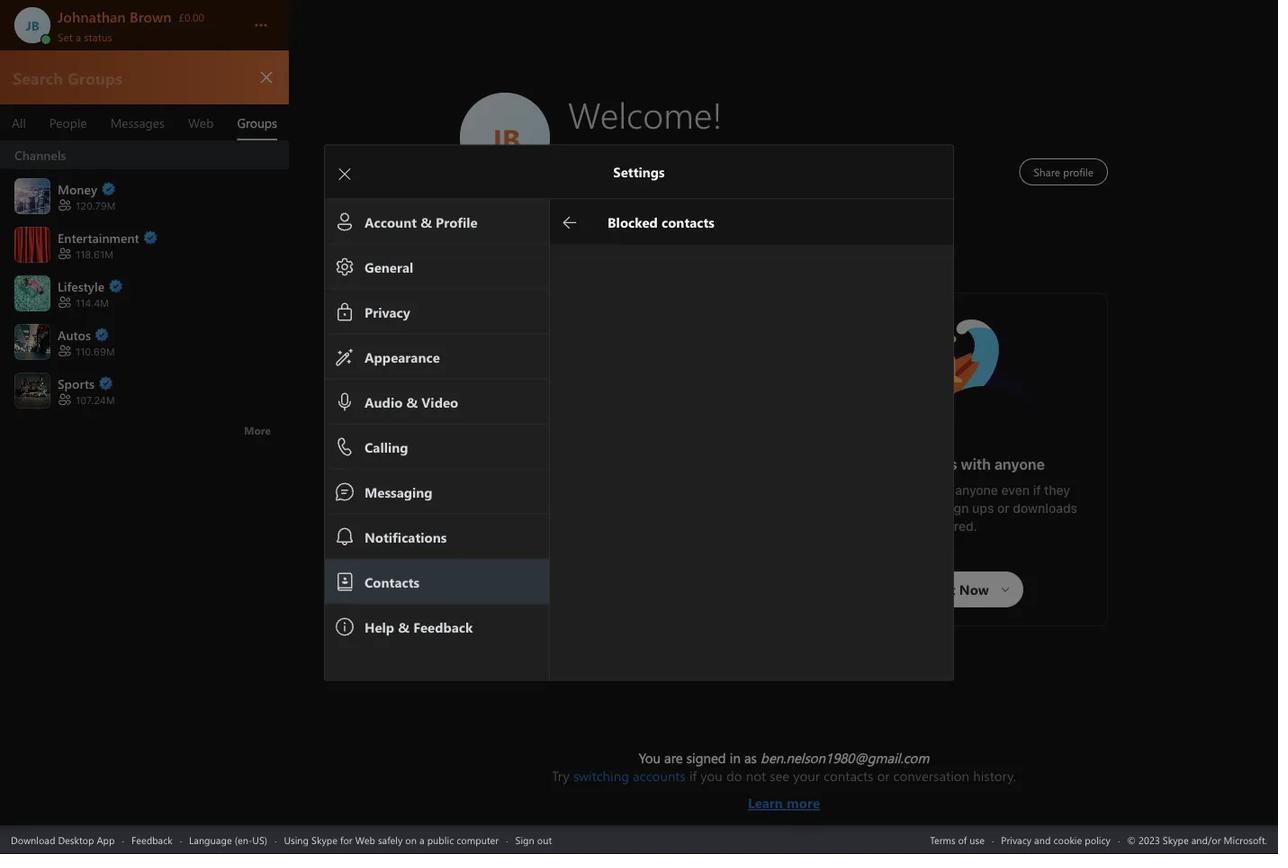 Task type: vqa. For each thing, say whether or not it's contained in the screenshot.
The Or in the the Try switching accounts if you do not see your contacts or conversation history. Learn more
no



Task type: locate. For each thing, give the bounding box(es) containing it.
1 vertical spatial in
[[559, 510, 570, 525]]

privacy and cookie policy link
[[1002, 833, 1111, 847]]

in down date
[[559, 510, 570, 525]]

0 vertical spatial if
[[1034, 483, 1041, 498]]

the inside share the invite with anyone even if they aren't on skype. no sign ups or downloads required.
[[869, 483, 888, 498]]

0 horizontal spatial or
[[878, 767, 890, 785]]

skype.
[[880, 501, 921, 516], [573, 510, 614, 525]]

language (en-us) link
[[189, 833, 268, 847]]

if left you
[[690, 767, 697, 785]]

privacy
[[1002, 833, 1032, 847]]

with right date
[[583, 492, 608, 507]]

0 horizontal spatial the
[[612, 492, 631, 507]]

set a status
[[58, 29, 112, 44]]

latest
[[634, 492, 668, 507]]

the inside "stay up to date with the latest features and updates in skype. don't miss a thing!"
[[612, 492, 631, 507]]

if up downloads on the right
[[1034, 483, 1041, 498]]

switching
[[574, 767, 630, 785]]

in right new
[[632, 465, 644, 482]]

2 horizontal spatial a
[[684, 510, 691, 525]]

anyone up "ups"
[[956, 483, 999, 498]]

Search Groups text field
[[11, 66, 242, 89]]

to
[[538, 492, 550, 507]]

0 horizontal spatial with
[[583, 492, 608, 507]]

1 horizontal spatial on
[[862, 501, 877, 516]]

1 horizontal spatial skype.
[[880, 501, 921, 516]]

don't
[[617, 510, 649, 525]]

1 vertical spatial on
[[406, 833, 417, 847]]

and
[[724, 492, 746, 507], [1035, 833, 1051, 847]]

sign
[[516, 833, 535, 847]]

2 vertical spatial a
[[420, 833, 425, 847]]

not
[[746, 767, 766, 785]]

list item
[[0, 141, 289, 171]]

desktop
[[58, 833, 94, 847]]

sign out
[[516, 833, 552, 847]]

in left as
[[730, 749, 741, 767]]

1 horizontal spatial the
[[869, 483, 888, 498]]

1 horizontal spatial skype
[[648, 465, 691, 482]]

a down features
[[684, 510, 691, 525]]

out
[[537, 833, 552, 847]]

2 horizontal spatial with
[[961, 456, 992, 473]]

your
[[794, 767, 820, 785]]

1 vertical spatial anyone
[[956, 483, 999, 498]]

0 horizontal spatial a
[[76, 29, 81, 44]]

110.69m
[[76, 346, 115, 358]]

skype. down invite at the right bottom of page
[[880, 501, 921, 516]]

on right safely
[[406, 833, 417, 847]]

they
[[1045, 483, 1071, 498]]

in inside "stay up to date with the latest features and updates in skype. don't miss a thing!"
[[559, 510, 570, 525]]

channels group
[[0, 141, 289, 447]]

blocked contacts dialog
[[324, 145, 981, 681]]

or right the contacts
[[878, 767, 890, 785]]

stay
[[490, 492, 516, 507]]

1 vertical spatial a
[[684, 510, 691, 525]]

the
[[869, 483, 888, 498], [612, 492, 631, 507]]

1 vertical spatial if
[[690, 767, 697, 785]]

1 vertical spatial and
[[1035, 833, 1051, 847]]

if
[[1034, 483, 1041, 498], [690, 767, 697, 785]]

public
[[427, 833, 454, 847]]

0 horizontal spatial in
[[559, 510, 570, 525]]

0 vertical spatial a
[[76, 29, 81, 44]]

switching accounts link
[[574, 767, 686, 785]]

learn more link
[[552, 785, 1017, 812]]

set a status button
[[58, 25, 236, 44]]

features
[[671, 492, 720, 507]]

stay up to date with the latest features and updates in skype. don't miss a thing!
[[490, 492, 749, 525]]

or inside share the invite with anyone even if they aren't on skype. no sign ups or downloads required.
[[998, 501, 1010, 516]]

0 horizontal spatial and
[[724, 492, 746, 507]]

app
[[97, 833, 115, 847]]

if inside share the invite with anyone even if they aren't on skype. no sign ups or downloads required.
[[1034, 483, 1041, 498]]

0 horizontal spatial skype.
[[573, 510, 614, 525]]

aren't
[[824, 501, 859, 516]]

the up don't
[[612, 492, 631, 507]]

sign
[[945, 501, 969, 516]]

new
[[597, 465, 628, 482]]

with
[[961, 456, 992, 473], [927, 483, 952, 498], [583, 492, 608, 507]]

skype
[[648, 465, 691, 482], [312, 833, 338, 847]]

120.79m
[[76, 200, 116, 212]]

2 vertical spatial in
[[730, 749, 741, 767]]

as
[[745, 749, 757, 767]]

you
[[639, 749, 661, 767]]

more
[[787, 794, 820, 812]]

skype up latest
[[648, 465, 691, 482]]

terms of use
[[931, 833, 985, 847]]

using skype for web safely on a public computer
[[284, 833, 499, 847]]

web
[[355, 833, 375, 847]]

on
[[862, 501, 877, 516], [406, 833, 417, 847]]

see
[[770, 767, 790, 785]]

1 vertical spatial or
[[878, 767, 890, 785]]

a left "public"
[[420, 833, 425, 847]]

0 vertical spatial or
[[998, 501, 1010, 516]]

sign out link
[[516, 833, 552, 847]]

1 horizontal spatial if
[[1034, 483, 1041, 498]]

2 horizontal spatial in
[[730, 749, 741, 767]]

a inside button
[[76, 29, 81, 44]]

and up thing!
[[724, 492, 746, 507]]

0 vertical spatial on
[[862, 501, 877, 516]]

miss
[[653, 510, 680, 525]]

0 horizontal spatial skype
[[312, 833, 338, 847]]

or
[[998, 501, 1010, 516], [878, 767, 890, 785]]

required.
[[924, 519, 978, 534]]

1 horizontal spatial or
[[998, 501, 1010, 516]]

skype left for
[[312, 833, 338, 847]]

anyone
[[995, 456, 1046, 473], [956, 483, 999, 498]]

skype. down date
[[573, 510, 614, 525]]

on inside share the invite with anyone even if they aren't on skype. no sign ups or downloads required.
[[862, 501, 877, 516]]

1 horizontal spatial with
[[927, 483, 952, 498]]

tab list
[[0, 104, 289, 140]]

with up "ups"
[[961, 456, 992, 473]]

0 vertical spatial anyone
[[995, 456, 1046, 473]]

easy meetings with anyone
[[856, 456, 1046, 473]]

signed
[[687, 749, 726, 767]]

use
[[970, 833, 985, 847]]

in
[[632, 465, 644, 482], [559, 510, 570, 525], [730, 749, 741, 767]]

on down share
[[862, 501, 877, 516]]

and left cookie
[[1035, 833, 1051, 847]]

a right the set
[[76, 29, 81, 44]]

1 horizontal spatial a
[[420, 833, 425, 847]]

up
[[520, 492, 535, 507]]

date
[[553, 492, 580, 507]]

if inside try switching accounts if you do not see your contacts or conversation history. learn more
[[690, 767, 697, 785]]

0 vertical spatial and
[[724, 492, 746, 507]]

anyone up even
[[995, 456, 1046, 473]]

no
[[924, 501, 941, 516]]

the down easy at the bottom right of page
[[869, 483, 888, 498]]

or right "ups"
[[998, 501, 1010, 516]]

with up no
[[927, 483, 952, 498]]

language (en-us)
[[189, 833, 268, 847]]

terms
[[931, 833, 956, 847]]

0 vertical spatial in
[[632, 465, 644, 482]]

are
[[665, 749, 683, 767]]

0 horizontal spatial if
[[690, 767, 697, 785]]

a
[[76, 29, 81, 44], [684, 510, 691, 525], [420, 833, 425, 847]]

skype. inside "stay up to date with the latest features and updates in skype. don't miss a thing!"
[[573, 510, 614, 525]]

learn
[[748, 794, 783, 812]]



Task type: describe. For each thing, give the bounding box(es) containing it.
118.61m
[[76, 249, 113, 260]]

what's new in skype
[[544, 465, 691, 482]]

policy
[[1085, 833, 1111, 847]]

privacy and cookie policy
[[1002, 833, 1111, 847]]

0 vertical spatial skype
[[648, 465, 691, 482]]

do
[[727, 767, 743, 785]]

meetings
[[893, 456, 958, 473]]

history.
[[974, 767, 1017, 785]]

what's
[[544, 465, 594, 482]]

skype. inside share the invite with anyone even if they aren't on skype. no sign ups or downloads required.
[[880, 501, 921, 516]]

107.24m
[[76, 395, 115, 406]]

1 horizontal spatial and
[[1035, 833, 1051, 847]]

safely
[[378, 833, 403, 847]]

accounts
[[633, 767, 686, 785]]

0 horizontal spatial on
[[406, 833, 417, 847]]

download desktop app link
[[11, 833, 115, 847]]

conversation
[[894, 767, 970, 785]]

and inside "stay up to date with the latest features and updates in skype. don't miss a thing!"
[[724, 492, 746, 507]]

you
[[701, 767, 723, 785]]

easy
[[856, 456, 889, 473]]

ups
[[973, 501, 995, 516]]

share
[[831, 483, 866, 498]]

of
[[959, 833, 968, 847]]

mansurfer
[[897, 312, 961, 331]]

computer
[[457, 833, 499, 847]]

using skype for web safely on a public computer link
[[284, 833, 499, 847]]

language
[[189, 833, 232, 847]]

set
[[58, 29, 73, 44]]

share the invite with anyone even if they aren't on skype. no sign ups or downloads required.
[[824, 483, 1081, 534]]

114.4m
[[76, 297, 109, 309]]

download desktop app
[[11, 833, 115, 847]]

try switching accounts if you do not see your contacts or conversation history. learn more
[[552, 767, 1017, 812]]

terms of use link
[[931, 833, 985, 847]]

downloads
[[1014, 501, 1078, 516]]

updates
[[507, 510, 556, 525]]

or inside try switching accounts if you do not see your contacts or conversation history. learn more
[[878, 767, 890, 785]]

cookie
[[1054, 833, 1083, 847]]

download
[[11, 833, 55, 847]]

even
[[1002, 483, 1030, 498]]

a inside "stay up to date with the latest features and updates in skype. don't miss a thing!"
[[684, 510, 691, 525]]

(en-
[[235, 833, 252, 847]]

1 vertical spatial skype
[[312, 833, 338, 847]]

you are signed in as
[[639, 749, 761, 767]]

1 horizontal spatial in
[[632, 465, 644, 482]]

thing!
[[694, 510, 728, 525]]

for
[[340, 833, 353, 847]]

using
[[284, 833, 309, 847]]

invite
[[892, 483, 924, 498]]

anyone inside share the invite with anyone even if they aren't on skype. no sign ups or downloads required.
[[956, 483, 999, 498]]

with inside share the invite with anyone even if they aren't on skype. no sign ups or downloads required.
[[927, 483, 952, 498]]

try
[[552, 767, 570, 785]]

status
[[84, 29, 112, 44]]

with inside "stay up to date with the latest features and updates in skype. don't miss a thing!"
[[583, 492, 608, 507]]

feedback
[[131, 833, 173, 847]]

us)
[[252, 833, 268, 847]]

contacts
[[824, 767, 874, 785]]

feedback link
[[131, 833, 173, 847]]



